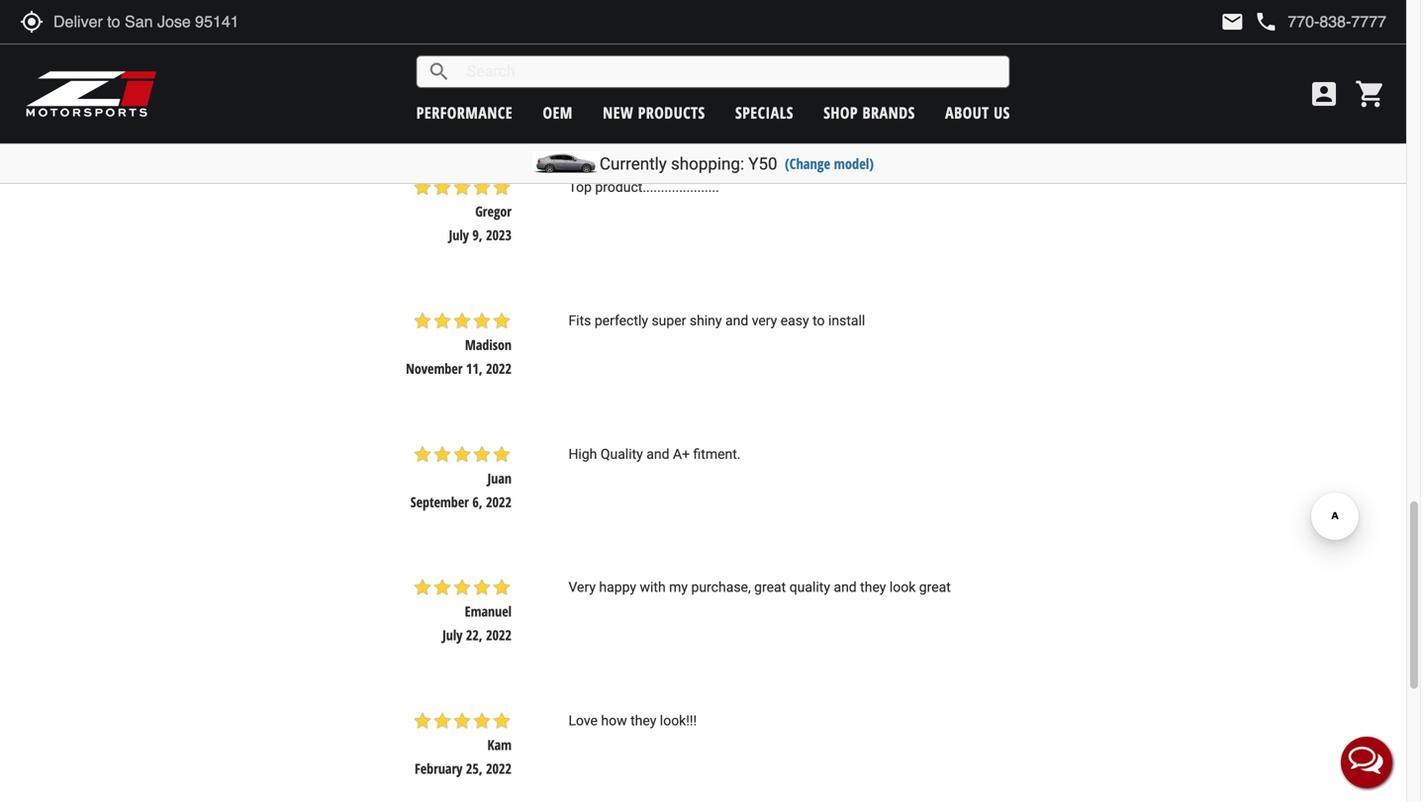 Task type: locate. For each thing, give the bounding box(es) containing it.
0 vertical spatial and
[[726, 313, 749, 329]]

july left 15,
[[443, 92, 463, 111]]

great left quality
[[755, 580, 786, 596]]

emanuel
[[465, 603, 512, 621]]

2 2023 from the top
[[486, 226, 512, 245]]

z1 motorsports logo image
[[25, 69, 158, 119]]

mail
[[1221, 10, 1245, 34]]

1 horizontal spatial great
[[919, 580, 951, 596]]

july left '22,'
[[443, 626, 463, 645]]

to left put
[[853, 46, 865, 62]]

1 vertical spatial to
[[813, 313, 825, 329]]

great
[[755, 580, 786, 596], [919, 580, 951, 596]]

1 2022 from the top
[[486, 359, 512, 378]]

and right shiny
[[726, 313, 749, 329]]

love how they look!!!
[[569, 713, 697, 730]]

1 horizontal spatial they
[[860, 580, 886, 596]]

1 vertical spatial and
[[647, 446, 670, 463]]

my right got
[[594, 46, 613, 62]]

1 vertical spatial 2023
[[486, 226, 512, 245]]

very right built
[[731, 46, 756, 62]]

model)
[[834, 154, 874, 173]]

2022 right '22,'
[[486, 626, 512, 645]]

star star star star star madison november 11, 2022
[[406, 311, 512, 378]]

0 horizontal spatial my
[[594, 46, 613, 62]]

easy
[[781, 313, 809, 329]]

star star star star star kam february 25, 2022
[[413, 712, 512, 779]]

about
[[946, 102, 990, 123]]

very
[[731, 46, 756, 62], [752, 313, 777, 329]]

put
[[869, 46, 889, 62]]

0 horizontal spatial and
[[647, 446, 670, 463]]

my left ride.
[[946, 46, 965, 62]]

0 vertical spatial 2023
[[486, 92, 512, 111]]

july inside star star star star star gregor july 9, 2023
[[449, 226, 469, 245]]

great right look
[[919, 580, 951, 596]]

2 vertical spatial july
[[443, 626, 463, 645]]

search
[[427, 60, 451, 84]]

2022 for star star star star star madison november 11, 2022
[[486, 359, 512, 378]]

9,
[[473, 226, 483, 245]]

2023 down chikiz
[[486, 92, 512, 111]]

to
[[853, 46, 865, 62], [813, 313, 825, 329]]

2022 inside star star star star star juan september 6, 2022
[[486, 493, 512, 512]]

star
[[413, 44, 433, 64], [433, 44, 452, 64], [452, 44, 472, 64], [472, 44, 492, 64], [492, 44, 512, 64], [413, 178, 433, 198], [433, 178, 452, 198], [452, 178, 472, 198], [472, 178, 492, 198], [492, 178, 512, 198], [413, 311, 433, 331], [433, 311, 452, 331], [452, 311, 472, 331], [472, 311, 492, 331], [492, 311, 512, 331], [413, 445, 433, 465], [433, 445, 452, 465], [452, 445, 472, 465], [472, 445, 492, 465], [492, 445, 512, 465], [413, 578, 433, 598], [433, 578, 452, 598], [452, 578, 472, 598], [472, 578, 492, 598], [492, 578, 512, 598], [413, 712, 433, 732], [433, 712, 452, 732], [452, 712, 472, 732], [472, 712, 492, 732], [492, 712, 512, 732]]

happy
[[599, 580, 637, 596]]

1 vertical spatial very
[[752, 313, 777, 329]]

star star star star star gregor july 9, 2023
[[413, 178, 512, 245]]

february
[[415, 760, 463, 779]]

july for star star star star star chikiz july 15, 2023
[[443, 92, 463, 111]]

my_location
[[20, 10, 44, 34]]

4 2022 from the top
[[486, 760, 512, 779]]

25,
[[466, 760, 483, 779]]

how
[[601, 713, 627, 730]]

july inside star star star star star chikiz july 15, 2023
[[443, 92, 463, 111]]

star star star star star juan september 6, 2022
[[411, 445, 512, 512]]

1 horizontal spatial on
[[927, 46, 943, 62]]

2022 inside star star star star star kam february 25, 2022
[[486, 760, 512, 779]]

july left 9,
[[449, 226, 469, 245]]

2023
[[486, 92, 512, 111], [486, 226, 512, 245]]

2022 inside star star star star star emanuel july 22, 2022
[[486, 626, 512, 645]]

july inside star star star star star emanuel july 22, 2022
[[443, 626, 463, 645]]

and left the a+
[[647, 446, 670, 463]]

chikiz
[[480, 68, 512, 87]]

and
[[726, 313, 749, 329], [647, 446, 670, 463], [834, 580, 857, 596]]

2023 inside star star star star star gregor july 9, 2023
[[486, 226, 512, 245]]

2022 right 6,
[[486, 493, 512, 512]]

they left look
[[860, 580, 886, 596]]

cant
[[791, 46, 820, 62]]

15,
[[466, 92, 483, 111]]

quality
[[601, 446, 643, 463]]

on right stuff
[[648, 46, 664, 62]]

account_box
[[1309, 78, 1340, 110]]

3 2022 from the top
[[486, 626, 512, 645]]

july
[[443, 92, 463, 111], [449, 226, 469, 245], [443, 626, 463, 645]]

0 vertical spatial they
[[860, 580, 886, 596]]

1 great from the left
[[755, 580, 786, 596]]

0 horizontal spatial on
[[648, 46, 664, 62]]

they right how
[[631, 713, 657, 730]]

0 vertical spatial july
[[443, 92, 463, 111]]

0 vertical spatial to
[[853, 46, 865, 62]]

0 horizontal spatial great
[[755, 580, 786, 596]]

fits perfectly super shiny and very easy to install
[[569, 313, 866, 329]]

2 on from the left
[[927, 46, 943, 62]]

currently shopping: y50 (change model)
[[600, 154, 874, 174]]

they
[[860, 580, 886, 596], [631, 713, 657, 730]]

very left easy
[[752, 313, 777, 329]]

my right with
[[669, 580, 688, 596]]

2023 right 9,
[[486, 226, 512, 245]]

2 horizontal spatial my
[[946, 46, 965, 62]]

2022 down kam
[[486, 760, 512, 779]]

2022 right 11,
[[486, 359, 512, 378]]

2023 inside star star star star star chikiz july 15, 2023
[[486, 92, 512, 111]]

july for star star star star star gregor july 9, 2023
[[449, 226, 469, 245]]

with
[[640, 580, 666, 596]]

oem link
[[543, 102, 573, 123]]

to right easy
[[813, 313, 825, 329]]

1 vertical spatial july
[[449, 226, 469, 245]]

1 vertical spatial they
[[631, 713, 657, 730]]

shop
[[824, 102, 858, 123]]

on right the them
[[927, 46, 943, 62]]

on
[[648, 46, 664, 62], [927, 46, 943, 62]]

got
[[569, 46, 591, 62]]

1 2023 from the top
[[486, 92, 512, 111]]

my
[[594, 46, 613, 62], [946, 46, 965, 62], [669, 580, 688, 596]]

about us link
[[946, 102, 1010, 123]]

shop brands
[[824, 102, 915, 123]]

star star star star star emanuel july 22, 2022
[[413, 578, 512, 645]]

0 horizontal spatial they
[[631, 713, 657, 730]]

top
[[569, 179, 592, 196]]

2022 inside star star star star star madison november 11, 2022
[[486, 359, 512, 378]]

performance link
[[417, 102, 513, 123]]

2 vertical spatial and
[[834, 580, 857, 596]]

purchase,
[[691, 580, 751, 596]]

11,
[[466, 359, 483, 378]]

2023 for star star star star star chikiz july 15, 2023
[[486, 92, 512, 111]]

1 horizontal spatial and
[[726, 313, 749, 329]]

2 2022 from the top
[[486, 493, 512, 512]]

and right quality
[[834, 580, 857, 596]]

super
[[652, 313, 686, 329]]



Task type: vqa. For each thing, say whether or not it's contained in the screenshot.


Task type: describe. For each thing, give the bounding box(es) containing it.
brands
[[863, 102, 915, 123]]

fits
[[569, 313, 591, 329]]

y50
[[749, 154, 778, 174]]

a+
[[673, 446, 690, 463]]

new
[[603, 102, 634, 123]]

mail phone
[[1221, 10, 1278, 34]]

install
[[829, 313, 866, 329]]

juan
[[488, 469, 512, 488]]

built
[[701, 46, 728, 62]]

very happy with my purchase, great quality and they look great
[[569, 580, 951, 596]]

them
[[892, 46, 924, 62]]

high
[[569, 446, 597, 463]]

2022 for star star star star star kam february 25, 2022
[[486, 760, 512, 779]]

new products
[[603, 102, 706, 123]]

star star star star star chikiz july 15, 2023
[[413, 44, 512, 111]]

currently
[[600, 154, 667, 174]]

perfectly
[[595, 313, 648, 329]]

quality
[[790, 580, 831, 596]]

phone
[[1255, 10, 1278, 34]]

new products link
[[603, 102, 706, 123]]

2023 for star star star star star gregor july 9, 2023
[[486, 226, 512, 245]]

product.....................
[[595, 179, 719, 196]]

oem
[[543, 102, 573, 123]]

time,
[[667, 46, 698, 62]]

22,
[[466, 626, 483, 645]]

shopping_cart link
[[1350, 78, 1387, 110]]

2 horizontal spatial and
[[834, 580, 857, 596]]

top product.....................
[[569, 179, 719, 196]]

6,
[[473, 493, 483, 512]]

july for star star star star star emanuel july 22, 2022
[[443, 626, 463, 645]]

(change model) link
[[785, 154, 874, 173]]

fitment.
[[693, 446, 741, 463]]

performance
[[417, 102, 513, 123]]

products
[[638, 102, 706, 123]]

wait
[[824, 46, 849, 62]]

specials link
[[736, 102, 794, 123]]

us
[[994, 102, 1010, 123]]

gregor
[[475, 202, 512, 221]]

2 great from the left
[[919, 580, 951, 596]]

specials
[[736, 102, 794, 123]]

look
[[890, 580, 916, 596]]

shop brands link
[[824, 102, 915, 123]]

kam
[[488, 736, 512, 755]]

mail link
[[1221, 10, 1245, 34]]

account_box link
[[1304, 78, 1345, 110]]

got my stuff on time, built very well. cant wait to put them on my ride.
[[569, 46, 995, 62]]

1 horizontal spatial my
[[669, 580, 688, 596]]

high quality and a+ fitment.
[[569, 446, 741, 463]]

phone link
[[1255, 10, 1387, 34]]

look!!!
[[660, 713, 697, 730]]

Search search field
[[451, 57, 1010, 87]]

love
[[569, 713, 598, 730]]

ride.
[[968, 46, 995, 62]]

0 horizontal spatial to
[[813, 313, 825, 329]]

shopping_cart
[[1355, 78, 1387, 110]]

about us
[[946, 102, 1010, 123]]

september
[[411, 493, 469, 512]]

2022 for star star star star star juan september 6, 2022
[[486, 493, 512, 512]]

shopping:
[[671, 154, 745, 174]]

very
[[569, 580, 596, 596]]

1 horizontal spatial to
[[853, 46, 865, 62]]

stuff
[[616, 46, 645, 62]]

0 vertical spatial very
[[731, 46, 756, 62]]

1 on from the left
[[648, 46, 664, 62]]

(change
[[785, 154, 831, 173]]

november
[[406, 359, 463, 378]]

shiny
[[690, 313, 722, 329]]

well.
[[760, 46, 788, 62]]

2022 for star star star star star emanuel july 22, 2022
[[486, 626, 512, 645]]

madison
[[465, 336, 512, 354]]



